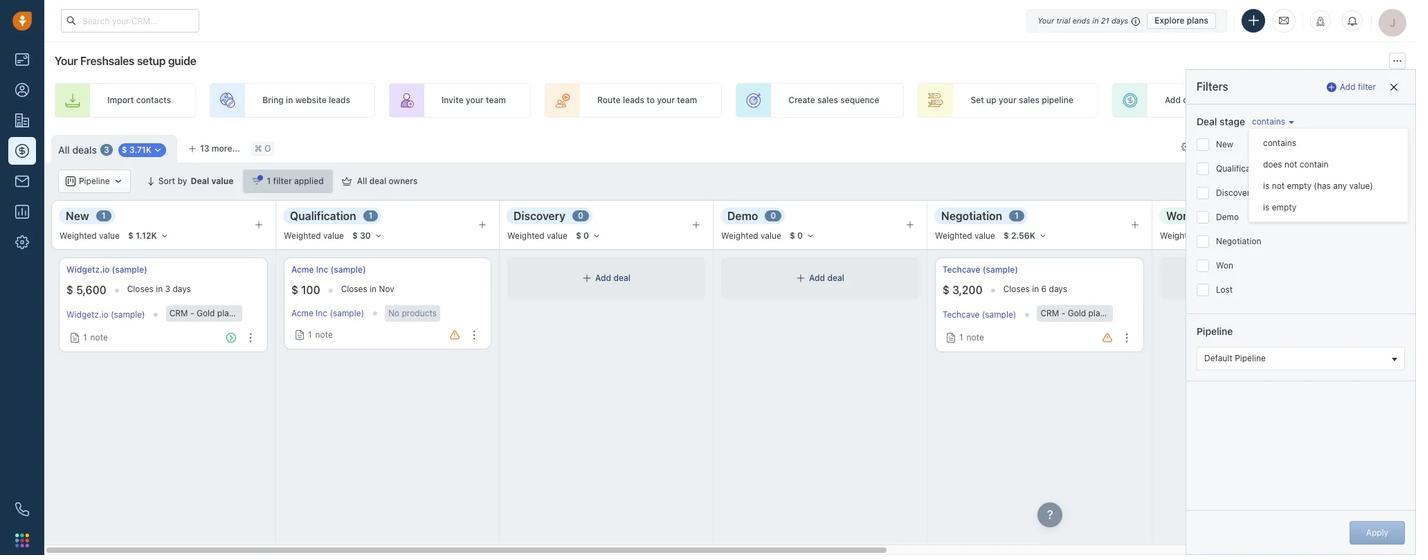 Task type: vqa. For each thing, say whether or not it's contained in the screenshot.
the top tags
no



Task type: locate. For each thing, give the bounding box(es) containing it.
not up is empty
[[1272, 181, 1285, 191]]

0 vertical spatial acme
[[292, 265, 314, 275]]

- for $ 3,200
[[1062, 308, 1066, 319]]

won up weighted value dropdown button
[[1167, 210, 1190, 222]]

pipeline down all deals 3
[[79, 176, 110, 187]]

1 monthly from the left
[[236, 308, 268, 319]]

4 weighted from the left
[[722, 231, 759, 241]]

widgetz.io (sample) up 5,600
[[66, 265, 147, 275]]

1 inc from the top
[[316, 265, 328, 275]]

2 $ 0 button from the left
[[784, 229, 821, 244]]

monthly for 3,200
[[1108, 308, 1139, 319]]

any
[[1334, 181, 1348, 191]]

0 horizontal spatial days
[[173, 284, 191, 294]]

container_wx8msf4aqz5i3rn1 image
[[66, 177, 75, 186], [113, 177, 123, 186], [252, 177, 261, 186], [796, 274, 806, 283], [295, 330, 305, 340]]

0 vertical spatial not
[[1285, 159, 1298, 169]]

0 horizontal spatial note
[[90, 332, 108, 343]]

2 horizontal spatial pipeline
[[1235, 353, 1266, 364]]

1 techcave from the top
[[943, 265, 981, 275]]

2 crm - gold plan monthly (sample) from the left
[[1041, 308, 1176, 319]]

0 vertical spatial qualification
[[1217, 163, 1266, 174]]

$
[[122, 145, 127, 155], [128, 231, 133, 241], [352, 231, 358, 241], [576, 231, 581, 241], [790, 231, 795, 241], [1004, 231, 1009, 241], [66, 284, 73, 296], [292, 284, 298, 296], [943, 284, 950, 296]]

3.71k
[[129, 145, 152, 155]]

1 horizontal spatial won
[[1217, 260, 1234, 271]]

0 vertical spatial filter
[[1359, 82, 1377, 92]]

deals inside button
[[1290, 141, 1312, 152]]

note for $ 100
[[315, 330, 333, 340]]

sales
[[818, 95, 839, 106], [1019, 95, 1040, 106]]

your right up
[[999, 95, 1017, 106]]

5 weighted from the left
[[936, 231, 973, 241]]

note down 5,600
[[90, 332, 108, 343]]

default
[[1205, 353, 1233, 364]]

pipeline
[[79, 176, 110, 187], [1197, 325, 1234, 337], [1235, 353, 1266, 364]]

1 vertical spatial acme
[[292, 308, 314, 319]]

all up pipeline 'dropdown button'
[[58, 144, 70, 156]]

0
[[578, 211, 584, 221], [771, 211, 776, 221], [584, 231, 589, 241], [798, 231, 803, 241]]

your left trial
[[1038, 16, 1055, 25]]

deals up does not contain
[[1290, 141, 1312, 152]]

0 vertical spatial acme inc (sample)
[[292, 265, 366, 275]]

0 horizontal spatial 1 note
[[83, 332, 108, 343]]

negotiation
[[942, 210, 1003, 222], [1217, 236, 1262, 247]]

plan for 3,200
[[1089, 308, 1106, 319]]

not right does
[[1285, 159, 1298, 169]]

pipeline up default
[[1197, 325, 1234, 337]]

acme
[[292, 265, 314, 275], [292, 308, 314, 319]]

note down 100
[[315, 330, 333, 340]]

closes left "nov"
[[341, 284, 368, 294]]

0 horizontal spatial won
[[1167, 210, 1190, 222]]

days for $ 3,200
[[1049, 284, 1068, 294]]

1 horizontal spatial your
[[1038, 16, 1055, 25]]

1 weighted from the left
[[60, 231, 97, 241]]

5 weighted value from the left
[[936, 231, 996, 241]]

2 plan from the left
[[1089, 308, 1106, 319]]

2 horizontal spatial add deal
[[1165, 95, 1201, 106]]

acme inc (sample)
[[292, 265, 366, 275], [292, 308, 364, 319]]

0 horizontal spatial closes
[[127, 284, 154, 294]]

0 horizontal spatial your
[[55, 55, 78, 67]]

acme down $ 100
[[292, 308, 314, 319]]

1 horizontal spatial monthly
[[1108, 308, 1139, 319]]

1 horizontal spatial filter
[[1359, 82, 1377, 92]]

0 horizontal spatial add deal
[[596, 273, 631, 284]]

1 vertical spatial not
[[1272, 181, 1285, 191]]

0 horizontal spatial 3
[[104, 145, 109, 155]]

import left the contacts
[[107, 95, 134, 106]]

0 horizontal spatial -
[[190, 308, 194, 319]]

widgetz.io down $ 5,600
[[66, 310, 108, 320]]

add filter link
[[1328, 76, 1377, 98]]

all inside button
[[357, 176, 367, 186]]

gold for $ 5,600
[[197, 308, 215, 319]]

1 horizontal spatial crm - gold plan monthly (sample)
[[1041, 308, 1176, 319]]

crm - gold plan monthly (sample) for $ 5,600
[[169, 308, 305, 319]]

in left 21
[[1093, 16, 1099, 25]]

1 vertical spatial techcave (sample)
[[943, 310, 1017, 320]]

1 vertical spatial negotiation
[[1217, 236, 1262, 247]]

crm down closes in 3 days
[[169, 308, 188, 319]]

$ 2.56k button
[[998, 229, 1054, 244]]

all left owners
[[357, 176, 367, 186]]

weighted for demo
[[722, 231, 759, 241]]

set
[[971, 95, 985, 106]]

1 vertical spatial is
[[1264, 202, 1270, 213]]

inc down 100
[[316, 308, 328, 319]]

2 acme inc (sample) from the top
[[292, 308, 364, 319]]

team right invite
[[486, 95, 506, 106]]

0 vertical spatial acme inc (sample) link
[[292, 264, 366, 276]]

weighted for qualification
[[284, 231, 321, 241]]

3,200
[[953, 284, 983, 296]]

2 - from the left
[[1062, 308, 1066, 319]]

2 weighted from the left
[[284, 231, 321, 241]]

widgetz.io (sample) link up 5,600
[[66, 264, 147, 276]]

1 down o
[[267, 176, 271, 186]]

1 crm - gold plan monthly (sample) from the left
[[169, 308, 305, 319]]

0 vertical spatial your
[[1038, 16, 1055, 25]]

inc up 100
[[316, 265, 328, 275]]

deals
[[1290, 141, 1312, 152], [72, 144, 97, 156]]

team right to
[[677, 95, 697, 106]]

route
[[598, 95, 621, 106]]

0 horizontal spatial monthly
[[236, 308, 268, 319]]

1 $ 0 button from the left
[[570, 229, 607, 244]]

3 down $ 1.12k button
[[165, 284, 170, 294]]

2 closes from the left
[[341, 284, 368, 294]]

deals for import
[[1290, 141, 1312, 152]]

0 vertical spatial all
[[58, 144, 70, 156]]

contains down the contains dropdown button
[[1264, 137, 1297, 148]]

acme inc (sample) link down 100
[[292, 308, 364, 319]]

0 vertical spatial widgetz.io (sample) link
[[66, 264, 147, 276]]

contain
[[1300, 159, 1329, 169]]

0 horizontal spatial deal
[[191, 176, 209, 186]]

1 horizontal spatial sales
[[1019, 95, 1040, 106]]

quotas and forecasting link
[[1218, 170, 1341, 193]]

filter for add
[[1359, 82, 1377, 92]]

0 vertical spatial widgetz.io
[[66, 265, 110, 275]]

lost
[[1217, 285, 1233, 295]]

days right 21
[[1112, 16, 1129, 25]]

2 crm from the left
[[1041, 308, 1060, 319]]

monthly
[[236, 308, 268, 319], [1108, 308, 1139, 319]]

0 horizontal spatial filter
[[273, 176, 292, 186]]

1 vertical spatial filter
[[273, 176, 292, 186]]

2 acme from the top
[[292, 308, 314, 319]]

your right to
[[657, 95, 675, 106]]

techcave up '$ 3,200'
[[943, 265, 981, 275]]

acme up $ 100
[[292, 265, 314, 275]]

0 vertical spatial negotiation
[[942, 210, 1003, 222]]

1 up $ 30 button
[[369, 211, 373, 221]]

widgetz.io up $ 5,600
[[66, 265, 110, 275]]

2 gold from the left
[[1068, 308, 1087, 319]]

1 gold from the left
[[197, 308, 215, 319]]

0 horizontal spatial pipeline
[[79, 176, 110, 187]]

new
[[1217, 139, 1234, 150], [66, 210, 89, 222]]

not for is
[[1272, 181, 1285, 191]]

1 note for 100
[[308, 330, 333, 340]]

- down closes in 3 days
[[190, 308, 194, 319]]

in left 6
[[1033, 284, 1039, 294]]

not for does
[[1285, 159, 1298, 169]]

2 vertical spatial pipeline
[[1235, 353, 1266, 364]]

container_wx8msf4aqz5i3rn1 image for 1
[[295, 330, 305, 340]]

crm down 6
[[1041, 308, 1060, 319]]

weighted for discovery
[[508, 231, 545, 241]]

empty down quotas and forecasting link
[[1272, 202, 1297, 213]]

weighted inside dropdown button
[[1161, 231, 1198, 241]]

new down 'deal stage'
[[1217, 139, 1234, 150]]

1 horizontal spatial $ 0 button
[[784, 229, 821, 244]]

1 horizontal spatial demo
[[1217, 212, 1240, 222]]

$ inside dropdown button
[[122, 145, 127, 155]]

1 $ 0 from the left
[[576, 231, 589, 241]]

$ 0 button for discovery
[[570, 229, 607, 244]]

in
[[1093, 16, 1099, 25], [286, 95, 293, 106], [156, 284, 163, 294], [370, 284, 377, 294], [1033, 284, 1039, 294]]

2 acme inc (sample) link from the top
[[292, 308, 364, 319]]

3 right all deals link at left
[[104, 145, 109, 155]]

note down 3,200 on the right
[[967, 332, 985, 343]]

0 horizontal spatial crm
[[169, 308, 188, 319]]

value for discovery
[[547, 231, 568, 241]]

1 horizontal spatial all
[[357, 176, 367, 186]]

6 weighted value from the left
[[1161, 231, 1221, 241]]

techcave (sample) down 3,200 on the right
[[943, 310, 1017, 320]]

1 note for 5,600
[[83, 332, 108, 343]]

2 leads from the left
[[623, 95, 645, 106]]

filter for 1
[[273, 176, 292, 186]]

1 vertical spatial your
[[55, 55, 78, 67]]

weighted value for qualification
[[284, 231, 344, 241]]

discovery
[[1217, 188, 1255, 198], [514, 210, 566, 222]]

widgetz.io
[[66, 265, 110, 275], [66, 310, 108, 320]]

is down and
[[1264, 202, 1270, 213]]

empty down does not contain
[[1288, 181, 1312, 191]]

container_wx8msf4aqz5i3rn1 image inside settings popup button
[[1182, 142, 1192, 152]]

sales left 'pipeline'
[[1019, 95, 1040, 106]]

Search your CRM... text field
[[61, 9, 199, 33]]

negotiation up lost
[[1217, 236, 1262, 247]]

1 widgetz.io from the top
[[66, 265, 110, 275]]

days down $ 1.12k button
[[173, 284, 191, 294]]

1 vertical spatial techcave
[[943, 310, 980, 320]]

2 is from the top
[[1264, 202, 1270, 213]]

contains up import deals button
[[1253, 117, 1286, 127]]

all for deals
[[58, 144, 70, 156]]

add
[[1341, 82, 1356, 92], [1165, 95, 1181, 106], [596, 273, 612, 284], [810, 273, 825, 284]]

0 vertical spatial techcave (sample)
[[943, 265, 1019, 275]]

widgetz.io (sample) link down 5,600
[[66, 310, 145, 320]]

in down $ 1.12k button
[[156, 284, 163, 294]]

in right "bring"
[[286, 95, 293, 106]]

create sales sequence link
[[736, 83, 905, 118]]

closes
[[127, 284, 154, 294], [341, 284, 368, 294], [1004, 284, 1030, 294]]

0 horizontal spatial leads
[[329, 95, 350, 106]]

3 inside all deals 3
[[104, 145, 109, 155]]

0 vertical spatial techcave
[[943, 265, 981, 275]]

1 horizontal spatial days
[[1049, 284, 1068, 294]]

qualification down applied
[[290, 210, 356, 222]]

0 horizontal spatial your
[[466, 95, 484, 106]]

1 horizontal spatial team
[[677, 95, 697, 106]]

1 horizontal spatial $ 0
[[790, 231, 803, 241]]

1 down pipeline 'dropdown button'
[[102, 211, 106, 221]]

1 note
[[308, 330, 333, 340], [83, 332, 108, 343], [960, 332, 985, 343]]

value for new
[[99, 231, 120, 241]]

3 closes from the left
[[1004, 284, 1030, 294]]

1 is from the top
[[1264, 181, 1270, 191]]

1 vertical spatial acme inc (sample) link
[[292, 308, 364, 319]]

(sample)
[[112, 265, 147, 275], [331, 265, 366, 275], [983, 265, 1019, 275], [270, 308, 305, 319], [1142, 308, 1176, 319], [330, 308, 364, 319], [111, 310, 145, 320], [982, 310, 1017, 320]]

0 horizontal spatial new
[[66, 210, 89, 222]]

is not empty (has any value)
[[1264, 181, 1374, 191]]

applied
[[294, 176, 324, 186]]

value for qualification
[[323, 231, 344, 241]]

1 acme inc (sample) link from the top
[[292, 264, 366, 276]]

0 horizontal spatial plan
[[217, 308, 234, 319]]

pipeline right default
[[1235, 353, 1266, 364]]

1 plan from the left
[[217, 308, 234, 319]]

$ 0 button
[[570, 229, 607, 244], [784, 229, 821, 244]]

closes right 5,600
[[127, 284, 154, 294]]

0 horizontal spatial sales
[[818, 95, 839, 106]]

techcave (sample) link
[[943, 264, 1019, 276], [943, 310, 1017, 320]]

acme inc (sample) link up 100
[[292, 264, 366, 276]]

0 vertical spatial contains
[[1253, 117, 1286, 127]]

3 weighted from the left
[[508, 231, 545, 241]]

deals up pipeline 'dropdown button'
[[72, 144, 97, 156]]

import contacts link
[[55, 83, 196, 118]]

leads right website
[[329, 95, 350, 106]]

⌘ o
[[255, 144, 271, 154]]

deal inside add deal link
[[1184, 95, 1201, 106]]

1 horizontal spatial crm
[[1041, 308, 1060, 319]]

(sample) inside "link"
[[983, 265, 1019, 275]]

your for your freshsales setup guide
[[55, 55, 78, 67]]

pipeline
[[1042, 95, 1074, 106]]

techcave (sample) up 3,200 on the right
[[943, 265, 1019, 275]]

quotas and forecasting
[[1231, 176, 1327, 187]]

in left "nov"
[[370, 284, 377, 294]]

deal up settings
[[1197, 116, 1218, 127]]

deal
[[1184, 95, 1201, 106], [370, 176, 387, 186], [614, 273, 631, 284], [828, 273, 845, 284]]

import up does
[[1261, 141, 1288, 152]]

0 horizontal spatial crm - gold plan monthly (sample)
[[169, 308, 305, 319]]

$ 1.12k button
[[122, 229, 175, 244]]

add filter
[[1341, 82, 1377, 92]]

closes left 6
[[1004, 284, 1030, 294]]

all for deal
[[357, 176, 367, 186]]

won
[[1167, 210, 1190, 222], [1217, 260, 1234, 271]]

1 horizontal spatial new
[[1217, 139, 1234, 150]]

1 - from the left
[[190, 308, 194, 319]]

import for import contacts
[[107, 95, 134, 106]]

2 widgetz.io (sample) link from the top
[[66, 310, 145, 320]]

all deals link
[[58, 143, 97, 157]]

qualification up quotas
[[1217, 163, 1266, 174]]

new down pipeline 'dropdown button'
[[66, 210, 89, 222]]

1 horizontal spatial 3
[[165, 284, 170, 294]]

1 filter applied button
[[243, 170, 333, 193]]

techcave down '$ 3,200'
[[943, 310, 980, 320]]

techcave (sample) link down 3,200 on the right
[[943, 310, 1017, 320]]

0 vertical spatial 3
[[104, 145, 109, 155]]

$ inside 'button'
[[1004, 231, 1009, 241]]

2 widgetz.io (sample) from the top
[[66, 310, 145, 320]]

3 weighted value from the left
[[508, 231, 568, 241]]

your right invite
[[466, 95, 484, 106]]

acme inc (sample) down 100
[[292, 308, 364, 319]]

2 widgetz.io from the top
[[66, 310, 108, 320]]

negotiation up $ 2.56k 'button'
[[942, 210, 1003, 222]]

5,600
[[76, 284, 106, 296]]

techcave (sample) link up 3,200 on the right
[[943, 264, 1019, 276]]

6 weighted from the left
[[1161, 231, 1198, 241]]

closes for 3,200
[[1004, 284, 1030, 294]]

2 monthly from the left
[[1108, 308, 1139, 319]]

1 vertical spatial widgetz.io
[[66, 310, 108, 320]]

2 horizontal spatial note
[[967, 332, 985, 343]]

won up lost
[[1217, 260, 1234, 271]]

1 vertical spatial inc
[[316, 308, 328, 319]]

acme inc (sample) up 100
[[292, 265, 366, 275]]

your
[[1038, 16, 1055, 25], [55, 55, 78, 67]]

0 horizontal spatial demo
[[728, 210, 758, 222]]

1 up $ 2.56k
[[1015, 211, 1019, 221]]

0 vertical spatial won
[[1167, 210, 1190, 222]]

weighted value for demo
[[722, 231, 782, 241]]

days right 6
[[1049, 284, 1068, 294]]

widgetz.io (sample) link
[[66, 264, 147, 276], [66, 310, 145, 320]]

gold
[[197, 308, 215, 319], [1068, 308, 1087, 319]]

your left freshsales
[[55, 55, 78, 67]]

0 horizontal spatial all
[[58, 144, 70, 156]]

1 note down 100
[[308, 330, 333, 340]]

0 vertical spatial import
[[107, 95, 134, 106]]

Search field
[[1342, 170, 1411, 193]]

by
[[178, 176, 187, 186]]

is
[[1264, 181, 1270, 191], [1264, 202, 1270, 213]]

1 team from the left
[[486, 95, 506, 106]]

0 horizontal spatial gold
[[197, 308, 215, 319]]

invite your team link
[[389, 83, 531, 118]]

1 closes from the left
[[127, 284, 154, 294]]

2 $ 0 from the left
[[790, 231, 803, 241]]

deal stage
[[1197, 116, 1246, 127]]

filter
[[1359, 82, 1377, 92], [273, 176, 292, 186]]

1 horizontal spatial plan
[[1089, 308, 1106, 319]]

1 horizontal spatial leads
[[623, 95, 645, 106]]

$ 3.71k button
[[114, 142, 170, 158]]

filter inside button
[[273, 176, 292, 186]]

1 weighted value from the left
[[60, 231, 120, 241]]

container_wx8msf4aqz5i3rn1 image
[[1182, 142, 1192, 152], [153, 146, 163, 155], [342, 177, 352, 186], [582, 274, 592, 283], [70, 333, 80, 343], [947, 333, 956, 343]]

0 vertical spatial inc
[[316, 265, 328, 275]]

0 horizontal spatial team
[[486, 95, 506, 106]]

contains
[[1253, 117, 1286, 127], [1264, 137, 1297, 148]]

1 note for 3,200
[[960, 332, 985, 343]]

container_wx8msf4aqz5i3rn1 image inside "1 filter applied" button
[[252, 177, 261, 186]]

0 horizontal spatial qualification
[[290, 210, 356, 222]]

0 horizontal spatial import
[[107, 95, 134, 106]]

crm - gold plan monthly (sample)
[[169, 308, 305, 319], [1041, 308, 1176, 319]]

0 vertical spatial techcave (sample) link
[[943, 264, 1019, 276]]

2 horizontal spatial your
[[999, 95, 1017, 106]]

0 horizontal spatial $ 0 button
[[570, 229, 607, 244]]

1 horizontal spatial pipeline
[[1197, 325, 1234, 337]]

crm for $ 3,200
[[1041, 308, 1060, 319]]

$ 0
[[576, 231, 589, 241], [790, 231, 803, 241]]

import deals
[[1261, 141, 1312, 152]]

is right quotas
[[1264, 181, 1270, 191]]

1 note down 5,600
[[83, 332, 108, 343]]

2 weighted value from the left
[[284, 231, 344, 241]]

closes in 6 days
[[1004, 284, 1068, 294]]

1 crm from the left
[[169, 308, 188, 319]]

contains inside dropdown button
[[1253, 117, 1286, 127]]

1 vertical spatial all
[[357, 176, 367, 186]]

import inside button
[[1261, 141, 1288, 152]]

filters
[[1197, 80, 1229, 93]]

1 horizontal spatial deals
[[1290, 141, 1312, 152]]

4 weighted value from the left
[[722, 231, 782, 241]]

plan for 5,600
[[217, 308, 234, 319]]

1 down 100
[[308, 330, 312, 340]]

leads left to
[[623, 95, 645, 106]]

set up your sales pipeline link
[[918, 83, 1099, 118]]

1 vertical spatial import
[[1261, 141, 1288, 152]]

-
[[190, 308, 194, 319], [1062, 308, 1066, 319]]

0 vertical spatial is
[[1264, 181, 1270, 191]]

1 horizontal spatial your
[[657, 95, 675, 106]]

o
[[265, 144, 271, 154]]

deals for all
[[72, 144, 97, 156]]

$ 3,200
[[943, 284, 983, 296]]

1 horizontal spatial negotiation
[[1217, 236, 1262, 247]]

1 horizontal spatial closes
[[341, 284, 368, 294]]

1 vertical spatial techcave (sample) link
[[943, 310, 1017, 320]]

1 horizontal spatial -
[[1062, 308, 1066, 319]]

demo
[[728, 210, 758, 222], [1217, 212, 1240, 222]]

$ 3.71k
[[122, 145, 152, 155]]

0 vertical spatial widgetz.io (sample)
[[66, 265, 147, 275]]

route leads to your team
[[598, 95, 697, 106]]

widgetz.io (sample) down 5,600
[[66, 310, 145, 320]]

1 note down 3,200 on the right
[[960, 332, 985, 343]]

deal right by
[[191, 176, 209, 186]]

in for qualification
[[370, 284, 377, 294]]

- down closes in 6 days
[[1062, 308, 1066, 319]]

sales right create
[[818, 95, 839, 106]]



Task type: describe. For each thing, give the bounding box(es) containing it.
value inside dropdown button
[[1200, 231, 1221, 241]]

note for $ 3,200
[[967, 332, 985, 343]]

1 vertical spatial won
[[1217, 260, 1234, 271]]

value for negotiation
[[975, 231, 996, 241]]

default pipeline button
[[1197, 347, 1406, 370]]

value)
[[1350, 181, 1374, 191]]

is for is not empty (has any value)
[[1264, 181, 1270, 191]]

nov
[[379, 284, 395, 294]]

weighted for negotiation
[[936, 231, 973, 241]]

route leads to your team link
[[545, 83, 722, 118]]

weighted value for discovery
[[508, 231, 568, 241]]

1.12k
[[136, 231, 157, 241]]

website
[[295, 95, 327, 106]]

1 down $ 5,600
[[83, 332, 87, 343]]

all deal owners button
[[333, 170, 427, 193]]

6
[[1042, 284, 1047, 294]]

1 leads from the left
[[329, 95, 350, 106]]

13
[[200, 143, 210, 154]]

$ 30 button
[[346, 229, 389, 244]]

days for $ 5,600
[[173, 284, 191, 294]]

in for negotiation
[[1033, 284, 1039, 294]]

weighted value for new
[[60, 231, 120, 241]]

send email image
[[1280, 15, 1289, 27]]

container_wx8msf4aqz5i3rn1 image inside $ 3.71k button
[[153, 146, 163, 155]]

your trial ends in 21 days
[[1038, 16, 1129, 25]]

does
[[1264, 159, 1283, 169]]

add deal for discovery
[[596, 273, 631, 284]]

import deals button
[[1243, 135, 1319, 159]]

2 horizontal spatial days
[[1112, 16, 1129, 25]]

no products
[[389, 308, 437, 319]]

your for your trial ends in 21 days
[[1038, 16, 1055, 25]]

1 vertical spatial contains
[[1264, 137, 1297, 148]]

0 vertical spatial deal
[[1197, 116, 1218, 127]]

1 acme from the top
[[292, 265, 314, 275]]

2.56k
[[1012, 231, 1036, 241]]

sort
[[158, 176, 175, 186]]

quotas
[[1231, 176, 1260, 187]]

container_wx8msf4aqz5i3rn1 image for add deal
[[796, 274, 806, 283]]

all deals 3
[[58, 144, 109, 156]]

explore plans
[[1155, 15, 1209, 25]]

deal inside all deal owners button
[[370, 176, 387, 186]]

in inside bring in website leads link
[[286, 95, 293, 106]]

your freshsales setup guide
[[55, 55, 196, 67]]

more...
[[212, 143, 240, 154]]

phone image
[[15, 503, 29, 517]]

$ 0 button for demo
[[784, 229, 821, 244]]

closes for 100
[[341, 284, 368, 294]]

bring in website leads link
[[210, 83, 375, 118]]

contains button
[[1249, 116, 1295, 128]]

gold for $ 3,200
[[1068, 308, 1087, 319]]

3 for in
[[165, 284, 170, 294]]

invite
[[442, 95, 464, 106]]

1 techcave (sample) from the top
[[943, 265, 1019, 275]]

and
[[1262, 176, 1277, 187]]

default pipeline
[[1205, 353, 1266, 364]]

stage
[[1220, 116, 1246, 127]]

3 for deals
[[104, 145, 109, 155]]

setup
[[137, 55, 166, 67]]

is empty
[[1264, 202, 1297, 213]]

2 techcave (sample) link from the top
[[943, 310, 1017, 320]]

1 filter applied
[[267, 176, 324, 186]]

all deal owners
[[357, 176, 418, 186]]

1 acme inc (sample) from the top
[[292, 265, 366, 275]]

create
[[789, 95, 816, 106]]

import contacts
[[107, 95, 171, 106]]

1 techcave (sample) link from the top
[[943, 264, 1019, 276]]

in for new
[[156, 284, 163, 294]]

$ 3.71k button
[[118, 144, 166, 157]]

(has
[[1315, 181, 1332, 191]]

import for import deals
[[1261, 141, 1288, 152]]

weighted for new
[[60, 231, 97, 241]]

pipeline button
[[58, 170, 131, 193]]

explore plans link
[[1148, 12, 1217, 29]]

2 inc from the top
[[316, 308, 328, 319]]

note for $ 5,600
[[90, 332, 108, 343]]

3 your from the left
[[999, 95, 1017, 106]]

2 techcave from the top
[[943, 310, 980, 320]]

pipeline inside 'dropdown button'
[[79, 176, 110, 187]]

container_wx8msf4aqz5i3rn1 image inside all deal owners button
[[342, 177, 352, 186]]

bring in website leads
[[263, 95, 350, 106]]

phone element
[[8, 496, 36, 523]]

create sales sequence
[[789, 95, 880, 106]]

add deal link
[[1113, 83, 1225, 118]]

set up your sales pipeline
[[971, 95, 1074, 106]]

contacts
[[136, 95, 171, 106]]

closes in nov
[[341, 284, 395, 294]]

value for demo
[[761, 231, 782, 241]]

2 techcave (sample) from the top
[[943, 310, 1017, 320]]

trial
[[1057, 16, 1071, 25]]

1 vertical spatial new
[[66, 210, 89, 222]]

1 horizontal spatial discovery
[[1217, 188, 1255, 198]]

$ 2.56k
[[1004, 231, 1036, 241]]

13 more... button
[[181, 139, 248, 159]]

1 vertical spatial pipeline
[[1197, 325, 1234, 337]]

1 sales from the left
[[818, 95, 839, 106]]

1 down '$ 3,200'
[[960, 332, 964, 343]]

1 horizontal spatial qualification
[[1217, 163, 1266, 174]]

2 team from the left
[[677, 95, 697, 106]]

$ 30
[[352, 231, 371, 241]]

weighted value inside dropdown button
[[1161, 231, 1221, 241]]

pipeline inside button
[[1235, 353, 1266, 364]]

1 vertical spatial qualification
[[290, 210, 356, 222]]

owners
[[389, 176, 418, 186]]

crm - gold plan monthly (sample) for $ 3,200
[[1041, 308, 1176, 319]]

1 your from the left
[[466, 95, 484, 106]]

0 horizontal spatial negotiation
[[942, 210, 1003, 222]]

1 inside button
[[267, 176, 271, 186]]

plans
[[1187, 15, 1209, 25]]

to
[[647, 95, 655, 106]]

products
[[402, 308, 437, 319]]

weighted value for negotiation
[[936, 231, 996, 241]]

$ 1.12k
[[128, 231, 157, 241]]

does not contain
[[1264, 159, 1329, 169]]

ends
[[1073, 16, 1091, 25]]

$ 100
[[292, 284, 320, 296]]

freshworks switcher image
[[15, 534, 29, 548]]

freshsales
[[80, 55, 134, 67]]

closes for 5,600
[[127, 284, 154, 294]]

21
[[1102, 16, 1110, 25]]

sequence
[[841, 95, 880, 106]]

2 your from the left
[[657, 95, 675, 106]]

0 horizontal spatial discovery
[[514, 210, 566, 222]]

- for $ 5,600
[[190, 308, 194, 319]]

0 vertical spatial empty
[[1288, 181, 1312, 191]]

1 vertical spatial deal
[[191, 176, 209, 186]]

30
[[360, 231, 371, 241]]

bring
[[263, 95, 284, 106]]

sort by deal value
[[158, 176, 234, 186]]

settings button
[[1175, 135, 1236, 159]]

13 more...
[[200, 143, 240, 154]]

container_wx8msf4aqz5i3rn1 image for pipeline
[[66, 177, 75, 186]]

crm for $ 5,600
[[169, 308, 188, 319]]

$ 0 for demo
[[790, 231, 803, 241]]

⌘
[[255, 144, 262, 154]]

$ 5,600
[[66, 284, 106, 296]]

settings
[[1195, 141, 1229, 152]]

is for is empty
[[1264, 202, 1270, 213]]

monthly for 5,600
[[236, 308, 268, 319]]

guide
[[168, 55, 196, 67]]

explore
[[1155, 15, 1185, 25]]

closes in 3 days
[[127, 284, 191, 294]]

100
[[301, 284, 320, 296]]

2 sales from the left
[[1019, 95, 1040, 106]]

1 widgetz.io (sample) link from the top
[[66, 264, 147, 276]]

add deal for demo
[[810, 273, 845, 284]]

1 widgetz.io (sample) from the top
[[66, 265, 147, 275]]

1 vertical spatial empty
[[1272, 202, 1297, 213]]

no
[[389, 308, 400, 319]]

invite your team
[[442, 95, 506, 106]]

$ 0 for discovery
[[576, 231, 589, 241]]



